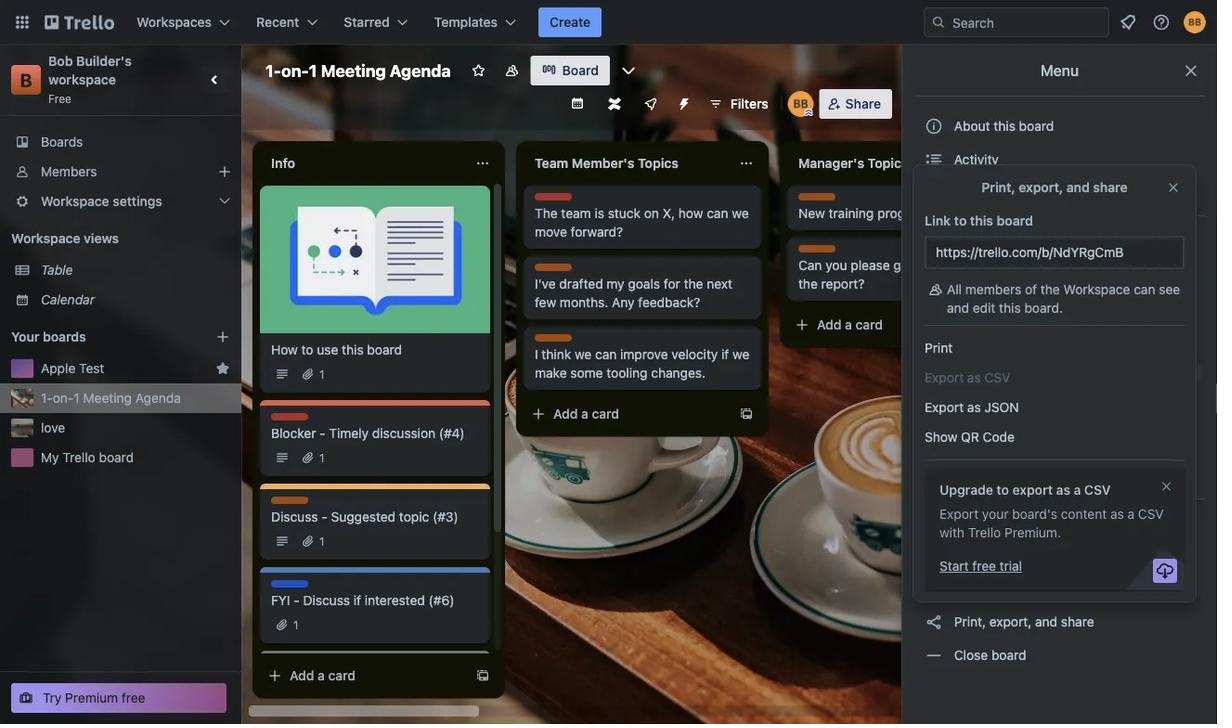 Task type: describe. For each thing, give the bounding box(es) containing it.
color: orange, title: "discuss" element left suggested
[[271, 497, 313, 511]]

the
[[535, 206, 558, 221]]

sm image for automation
[[925, 330, 944, 348]]

move
[[535, 224, 567, 240]]

archived items
[[951, 185, 1044, 201]]

on- inside board name 'text box'
[[281, 60, 309, 80]]

upgrade for upgrade
[[1070, 468, 1115, 481]]

edit
[[973, 300, 996, 316]]

0 vertical spatial card
[[856, 317, 883, 333]]

trello inside upgrade to export as a csv export your board's content as a csv with trello premium.
[[969, 525, 1001, 541]]

table
[[41, 262, 73, 278]]

1 fyi from the top
[[271, 581, 288, 594]]

my trello board link
[[41, 449, 230, 467]]

of
[[1025, 282, 1038, 297]]

upgrade to export as a csv export your board's content as a csv with trello premium.
[[940, 483, 1164, 541]]

add for team member's topics
[[554, 406, 578, 422]]

workspace views
[[11, 231, 119, 246]]

sm image for copy board
[[925, 546, 944, 565]]

close
[[955, 648, 988, 663]]

1 vertical spatial on-
[[53, 391, 74, 406]]

this member is an admin of this board. image
[[805, 109, 813, 117]]

sm image for settings
[[925, 229, 944, 248]]

create button
[[539, 7, 602, 37]]

board.
[[1025, 300, 1063, 316]]

on inside blocker the team is stuck on x, how can we move forward?
[[644, 206, 659, 221]]

board up to-
[[989, 548, 1024, 563]]

blocker the team is stuck on x, how can we move forward?
[[535, 194, 749, 240]]

months.
[[560, 295, 609, 310]]

blocker for blocker
[[271, 414, 312, 427]]

discuss can you please give feedback on the report?
[[799, 246, 996, 292]]

0 vertical spatial print, export, and share
[[982, 180, 1128, 195]]

0 horizontal spatial trello
[[63, 450, 95, 465]]

settings link
[[914, 224, 1206, 254]]

open information menu image
[[1153, 13, 1171, 32]]

template
[[990, 465, 1043, 481]]

(#6)
[[429, 593, 455, 608]]

manager's topics
[[799, 156, 909, 171]]

1 down color: blue, title: "fyi" element at the bottom
[[293, 619, 299, 632]]

export
[[1013, 483, 1053, 498]]

sm image for power-ups
[[925, 363, 944, 382]]

free inside try premium free button
[[122, 691, 145, 706]]

sm image for labels
[[925, 397, 944, 415]]

to for link
[[954, 213, 967, 228]]

to for upgrade
[[997, 483, 1010, 498]]

fyi - discuss if interested (#6) link
[[271, 592, 479, 610]]

discuss inside fyi fyi - discuss if interested (#6)
[[303, 593, 350, 608]]

how to use this board
[[271, 342, 402, 358]]

stuck
[[608, 206, 641, 221]]

Search field
[[946, 8, 1109, 36]]

love link
[[41, 419, 230, 437]]

boards
[[41, 134, 83, 150]]

can inside discuss i think we can improve velocity if we make some tooling changes.
[[595, 347, 617, 362]]

bob
[[48, 53, 73, 69]]

confluence icon image
[[608, 98, 621, 111]]

0 vertical spatial and
[[1067, 180, 1090, 195]]

1 horizontal spatial and
[[1036, 614, 1058, 630]]

board link
[[531, 56, 610, 85]]

power-
[[955, 365, 997, 380]]

changes.
[[651, 365, 706, 381]]

fields
[[1004, 298, 1039, 313]]

- for fyi
[[294, 593, 300, 608]]

agenda inside board name 'text box'
[[390, 60, 451, 80]]

copy
[[955, 548, 986, 563]]

Manager's Topics text field
[[788, 149, 992, 178]]

next
[[707, 276, 733, 292]]

(#4)
[[439, 426, 465, 441]]

sm image for make template
[[925, 463, 944, 482]]

views
[[84, 231, 119, 246]]

1 vertical spatial agenda
[[135, 391, 181, 406]]

print
[[925, 340, 953, 356]]

feedback?
[[638, 295, 701, 310]]

workspaces button
[[125, 7, 242, 37]]

show qr code link down export as json link
[[925, 428, 1185, 447]]

1 vertical spatial as
[[1057, 483, 1071, 498]]

few
[[535, 295, 556, 310]]

a for the rightmost add a card button
[[845, 317, 853, 333]]

start free trial button
[[940, 557, 1023, 576]]

discuss i've drafted my goals for the next few months. any feedback?
[[535, 265, 733, 310]]

the inside discuss can you please give feedback on the report?
[[799, 276, 818, 292]]

power ups image
[[643, 97, 658, 111]]

my
[[607, 276, 625, 292]]

free inside start free trial "button"
[[973, 559, 997, 574]]

add a card for info
[[290, 668, 356, 684]]

we up some
[[575, 347, 592, 362]]

primary element
[[0, 0, 1218, 45]]

power-ups
[[951, 365, 1025, 380]]

automation link
[[914, 324, 1206, 354]]

custom fields button
[[914, 291, 1206, 320]]

search image
[[932, 15, 946, 30]]

make
[[955, 465, 987, 481]]

show qr code
[[925, 430, 1015, 445]]

color: orange, title: "discuss" element for think
[[535, 334, 577, 348]]

workspace visible image
[[505, 63, 520, 78]]

bob builder (bobbuilder40) image inside primary element
[[1184, 11, 1206, 33]]

create from template… image
[[739, 407, 754, 422]]

discuss for i
[[535, 335, 577, 348]]

color: orange, title: "discuss" element for drafted
[[535, 264, 577, 278]]

workspace for workspace views
[[11, 231, 80, 246]]

upgrade for upgrade to export as a csv export your board's content as a csv with trello premium.
[[940, 483, 994, 498]]

how
[[271, 342, 298, 358]]

code
[[983, 430, 1015, 445]]

b link
[[11, 65, 41, 95]]

starred icon image
[[215, 361, 230, 376]]

recent
[[256, 14, 299, 30]]

archived items link
[[914, 178, 1206, 208]]

1 vertical spatial bob builder (bobbuilder40) image
[[788, 91, 814, 117]]

with
[[940, 525, 965, 541]]

add a card for team member's topics
[[554, 406, 620, 422]]

add a card button for info
[[260, 661, 468, 691]]

for
[[664, 276, 681, 292]]

0 vertical spatial share
[[1093, 180, 1128, 195]]

discuss - suggested topic (#3) link
[[271, 508, 479, 527]]

archived
[[955, 185, 1007, 201]]

automation
[[951, 331, 1023, 346]]

blocker blocker - timely discussion (#4)
[[271, 414, 465, 441]]

b
[[20, 69, 32, 91]]

if inside fyi fyi - discuss if interested (#6)
[[354, 593, 361, 608]]

json
[[985, 400, 1019, 415]]

back to home image
[[45, 7, 114, 37]]

blocker for the
[[535, 194, 575, 207]]

discuss for discuss
[[271, 498, 313, 511]]

1 vertical spatial print,
[[955, 614, 986, 630]]

sm image for close board
[[925, 646, 944, 665]]

Link to this board text field
[[925, 236, 1185, 269]]

board down items
[[997, 213, 1034, 228]]

settings
[[113, 194, 162, 209]]

team
[[561, 206, 591, 221]]

add for info
[[290, 668, 314, 684]]

1 down the discuss discuss - suggested topic (#3)
[[320, 535, 325, 548]]

2 horizontal spatial add a card
[[817, 317, 883, 333]]

1 vertical spatial 1-on-1 meeting agenda
[[41, 391, 181, 406]]

members
[[41, 164, 97, 179]]

1 down blocker blocker - timely discussion (#4)
[[320, 451, 325, 464]]

card for info
[[328, 668, 356, 684]]

background
[[1004, 264, 1076, 280]]

custom fields
[[954, 298, 1039, 313]]

watch
[[951, 514, 996, 529]]

topic
[[399, 509, 429, 525]]

2 horizontal spatial add a card button
[[788, 310, 996, 340]]

can
[[799, 258, 822, 273]]

link
[[925, 213, 951, 228]]

1-on-1 meeting agenda inside board name 'text box'
[[266, 60, 451, 80]]

card for team member's topics
[[592, 406, 620, 422]]

can you please give feedback on the report? link
[[799, 256, 1014, 293]]

your
[[11, 329, 39, 345]]

can inside blocker the team is stuck on x, how can we move forward?
[[707, 206, 729, 221]]

discuss for new
[[799, 194, 841, 207]]

manager's
[[799, 156, 865, 171]]

1 vertical spatial 1-
[[41, 391, 53, 406]]

0 vertical spatial export
[[925, 400, 964, 415]]

workspace settings
[[41, 194, 162, 209]]

items
[[1011, 185, 1044, 201]]

your boards with 4 items element
[[11, 326, 188, 348]]

calendar
[[41, 292, 95, 307]]

suggested
[[331, 509, 396, 525]]

create from template… image
[[476, 669, 490, 684]]

discuss new training program
[[799, 194, 929, 221]]



Task type: locate. For each thing, give the bounding box(es) containing it.
on left x,
[[644, 206, 659, 221]]

bob builder (bobbuilder40) image
[[1184, 11, 1206, 33], [788, 91, 814, 117]]

workspace for workspace settings
[[41, 194, 109, 209]]

a for add a card button related to team member's topics
[[582, 406, 589, 422]]

0 vertical spatial if
[[722, 347, 729, 362]]

board down trial
[[1010, 581, 1045, 596]]

a for add a card button corresponding to info
[[318, 668, 325, 684]]

1 horizontal spatial 1-on-1 meeting agenda
[[266, 60, 451, 80]]

please
[[851, 258, 890, 273]]

love
[[41, 420, 65, 436]]

2 vertical spatial can
[[595, 347, 617, 362]]

0 vertical spatial workspace
[[41, 194, 109, 209]]

0 vertical spatial add a card
[[817, 317, 883, 333]]

0 vertical spatial -
[[320, 426, 326, 441]]

color: blue, title: "fyi" element
[[271, 580, 308, 594]]

sm image inside close board link
[[925, 646, 944, 665]]

templates button
[[423, 7, 528, 37]]

agenda
[[390, 60, 451, 80], [135, 391, 181, 406]]

color: orange, title: "discuss" element up make
[[535, 334, 577, 348]]

share
[[846, 96, 881, 111]]

0 horizontal spatial if
[[354, 593, 361, 608]]

as left json at the right bottom
[[968, 400, 981, 415]]

board inside button
[[1020, 118, 1054, 134]]

to for how
[[301, 342, 313, 358]]

color: orange, title: "discuss" element down new
[[799, 245, 841, 259]]

2 sm image from the top
[[925, 330, 944, 348]]

1 horizontal spatial agenda
[[390, 60, 451, 80]]

3 sm image from the top
[[925, 430, 944, 449]]

1- inside board name 'text box'
[[266, 60, 281, 80]]

color: red, title: "blocker" element left timely
[[271, 413, 312, 427]]

5 sm image from the top
[[925, 546, 944, 565]]

link to this board
[[925, 213, 1034, 228]]

and inside all members of the workspace can see and edit this board.
[[947, 300, 970, 316]]

watch link
[[914, 507, 1206, 537]]

the right for
[[684, 276, 703, 292]]

blocker inside blocker the team is stuck on x, how can we move forward?
[[535, 194, 575, 207]]

- for blocker
[[320, 426, 326, 441]]

this inside about this board button
[[994, 118, 1016, 134]]

0 horizontal spatial as
[[968, 400, 981, 415]]

on- down recent 'dropdown button'
[[281, 60, 309, 80]]

see
[[1159, 282, 1181, 297]]

share inside print, export, and share link
[[1062, 614, 1095, 630]]

4 sm image from the top
[[925, 513, 944, 531]]

0 vertical spatial bob builder (bobbuilder40) image
[[1184, 11, 1206, 33]]

sm image inside the "watch" link
[[925, 513, 944, 531]]

this down 'members'
[[1000, 300, 1021, 316]]

1 vertical spatial can
[[1134, 282, 1156, 297]]

color: red, title: "blocker" element for the team is stuck on x, how can we move forward?
[[535, 193, 575, 207]]

1 vertical spatial and
[[947, 300, 970, 316]]

Info text field
[[260, 149, 464, 178]]

try premium free
[[43, 691, 145, 706]]

workspace inside dropdown button
[[41, 194, 109, 209]]

boards link
[[0, 127, 241, 157]]

change background link
[[914, 257, 1206, 287]]

add a card down some
[[554, 406, 620, 422]]

1 vertical spatial color: red, title: "blocker" element
[[271, 413, 312, 427]]

1 vertical spatial export
[[940, 507, 979, 522]]

meeting
[[321, 60, 386, 80], [83, 391, 132, 406]]

new training program link
[[799, 204, 1014, 223]]

sm image down show
[[925, 463, 944, 482]]

0 vertical spatial export,
[[1019, 180, 1064, 195]]

1 vertical spatial add a card
[[554, 406, 620, 422]]

premium.
[[1005, 525, 1062, 541]]

1 down the use
[[320, 368, 325, 381]]

2 vertical spatial workspace
[[1064, 282, 1131, 297]]

switch to… image
[[13, 13, 32, 32]]

bob builder's workspace link
[[48, 53, 135, 87]]

color: orange, title: "discuss" element
[[799, 193, 841, 207], [799, 245, 841, 259], [535, 264, 577, 278], [535, 334, 577, 348], [271, 497, 313, 511]]

1 vertical spatial card
[[592, 406, 620, 422]]

1 horizontal spatial bob builder (bobbuilder40) image
[[1184, 11, 1206, 33]]

we inside blocker the team is stuck on x, how can we move forward?
[[732, 206, 749, 221]]

i've drafted my goals for the next few months. any feedback? link
[[535, 275, 750, 312]]

workspace down link to this board text field
[[1064, 282, 1131, 297]]

copy board link
[[914, 541, 1206, 570]]

1 vertical spatial to
[[301, 342, 313, 358]]

this inside how to use this board link
[[342, 342, 364, 358]]

0 vertical spatial as
[[968, 400, 981, 415]]

- inside blocker blocker - timely discussion (#4)
[[320, 426, 326, 441]]

board up activity link
[[1020, 118, 1054, 134]]

0 vertical spatial csv
[[1085, 483, 1111, 498]]

meeting down starred
[[321, 60, 386, 80]]

0 horizontal spatial upgrade
[[940, 483, 994, 498]]

0 horizontal spatial color: red, title: "blocker" element
[[271, 413, 312, 427]]

1 horizontal spatial the
[[799, 276, 818, 292]]

make
[[535, 365, 567, 381]]

- inside fyi fyi - discuss if interested (#6)
[[294, 593, 300, 608]]

sm image for email-to-board
[[925, 580, 944, 598]]

if inside discuss i think we can improve velocity if we make some tooling changes.
[[722, 347, 729, 362]]

board
[[1020, 118, 1054, 134], [997, 213, 1034, 228], [367, 342, 402, 358], [99, 450, 134, 465], [989, 548, 1024, 563], [1010, 581, 1045, 596], [992, 648, 1027, 663]]

the inside all members of the workspace can see and edit this board.
[[1041, 282, 1060, 297]]

workspaces
[[137, 14, 212, 30]]

color: red, title: "blocker" element up "move"
[[535, 193, 575, 207]]

discuss for can
[[799, 246, 841, 259]]

free
[[48, 92, 71, 105]]

0 horizontal spatial 1-
[[41, 391, 53, 406]]

0 horizontal spatial csv
[[1085, 483, 1111, 498]]

0 vertical spatial to
[[954, 213, 967, 228]]

0 vertical spatial can
[[707, 206, 729, 221]]

1 horizontal spatial on-
[[281, 60, 309, 80]]

workspace up table at the left top of page
[[11, 231, 80, 246]]

2 horizontal spatial card
[[856, 317, 883, 333]]

sm image for watch
[[925, 513, 944, 531]]

0 horizontal spatial add
[[290, 668, 314, 684]]

0 vertical spatial meeting
[[321, 60, 386, 80]]

upgrade inside upgrade to export as a csv export your board's content as a csv with trello premium.
[[940, 483, 994, 498]]

custom
[[954, 298, 1000, 313]]

1 horizontal spatial free
[[973, 559, 997, 574]]

qr
[[961, 430, 980, 445]]

0 horizontal spatial card
[[328, 668, 356, 684]]

share
[[1093, 180, 1128, 195], [1062, 614, 1095, 630]]

i've
[[535, 276, 556, 292]]

1 vertical spatial workspace
[[11, 231, 80, 246]]

1 vertical spatial meeting
[[83, 391, 132, 406]]

the inside discuss i've drafted my goals for the next few months. any feedback?
[[684, 276, 703, 292]]

team member's topics
[[535, 156, 679, 171]]

topics inside "text field"
[[638, 156, 679, 171]]

print, export, and share down activity link
[[982, 180, 1128, 195]]

color: red, title: "blocker" element
[[535, 193, 575, 207], [271, 413, 312, 427]]

topics inside "text box"
[[868, 156, 909, 171]]

print, export, and share down to-
[[951, 614, 1095, 630]]

print link
[[914, 333, 1196, 363]]

2 vertical spatial -
[[294, 593, 300, 608]]

2 vertical spatial and
[[1036, 614, 1058, 630]]

0 vertical spatial print,
[[982, 180, 1016, 195]]

can inside all members of the workspace can see and edit this board.
[[1134, 282, 1156, 297]]

color: red, title: "blocker" element for blocker - timely discussion (#4)
[[271, 413, 312, 427]]

try
[[43, 691, 62, 706]]

sm image inside print, export, and share link
[[925, 613, 944, 632]]

discuss inside discuss i think we can improve velocity if we make some tooling changes.
[[535, 335, 577, 348]]

1-on-1 meeting agenda down apple test link
[[41, 391, 181, 406]]

7 sm image from the top
[[925, 613, 944, 632]]

member's
[[572, 156, 635, 171]]

add down color: blue, title: "fyi" element at the bottom
[[290, 668, 314, 684]]

3 sm image from the top
[[925, 397, 944, 415]]

start
[[940, 559, 969, 574]]

0 vertical spatial free
[[973, 559, 997, 574]]

print, export, and share link
[[914, 607, 1206, 637]]

as right content in the bottom right of the page
[[1111, 507, 1125, 522]]

menu
[[1041, 62, 1079, 79]]

1 vertical spatial csv
[[1139, 507, 1164, 522]]

activity link
[[914, 145, 1206, 175]]

1 horizontal spatial add
[[554, 406, 578, 422]]

can left 'see'
[[1134, 282, 1156, 297]]

add a card down report? on the right top of page
[[817, 317, 883, 333]]

a up content in the bottom right of the page
[[1074, 483, 1081, 498]]

a down report? on the right top of page
[[845, 317, 853, 333]]

0 vertical spatial add
[[817, 317, 842, 333]]

4 sm image from the top
[[925, 463, 944, 482]]

0 vertical spatial add a card button
[[788, 310, 996, 340]]

labels
[[951, 398, 994, 413]]

sm image inside labels link
[[925, 397, 944, 415]]

we
[[732, 206, 749, 221], [575, 347, 592, 362], [733, 347, 750, 362]]

2 horizontal spatial as
[[1111, 507, 1125, 522]]

1 vertical spatial export,
[[990, 614, 1032, 630]]

sm image
[[925, 150, 944, 169], [925, 363, 944, 382], [925, 397, 944, 415], [925, 463, 944, 482]]

0 horizontal spatial meeting
[[83, 391, 132, 406]]

this up settings
[[971, 213, 994, 228]]

0 horizontal spatial add a card
[[290, 668, 356, 684]]

sm image inside email-to-board link
[[925, 580, 944, 598]]

card down some
[[592, 406, 620, 422]]

add down report? on the right top of page
[[817, 317, 842, 333]]

bob builder (bobbuilder40) image right 'open information menu' "icon"
[[1184, 11, 1206, 33]]

x,
[[663, 206, 675, 221]]

1 horizontal spatial 1-
[[266, 60, 281, 80]]

give
[[894, 258, 919, 273]]

blocker - timely discussion (#4) link
[[271, 424, 479, 443]]

we right how
[[732, 206, 749, 221]]

if right the velocity
[[722, 347, 729, 362]]

to left the use
[[301, 342, 313, 358]]

trello
[[63, 450, 95, 465], [969, 525, 1001, 541]]

about
[[955, 118, 991, 134]]

1 horizontal spatial card
[[592, 406, 620, 422]]

and down all
[[947, 300, 970, 316]]

workspace inside all members of the workspace can see and edit this board.
[[1064, 282, 1131, 297]]

this
[[994, 118, 1016, 134], [971, 213, 994, 228], [1000, 300, 1021, 316], [342, 342, 364, 358]]

sm image
[[925, 229, 944, 248], [925, 330, 944, 348], [925, 430, 944, 449], [925, 513, 944, 531], [925, 546, 944, 565], [925, 580, 944, 598], [925, 613, 944, 632], [925, 646, 944, 665]]

0 horizontal spatial the
[[684, 276, 703, 292]]

1 sm image from the top
[[925, 229, 944, 248]]

and down activity link
[[1067, 180, 1090, 195]]

info
[[271, 156, 295, 171]]

all
[[947, 282, 962, 297]]

csv right content in the bottom right of the page
[[1139, 507, 1164, 522]]

1 inside board name 'text box'
[[309, 60, 317, 80]]

this right the use
[[342, 342, 364, 358]]

can up some
[[595, 347, 617, 362]]

0 horizontal spatial 1-on-1 meeting agenda
[[41, 391, 181, 406]]

2 horizontal spatial can
[[1134, 282, 1156, 297]]

filters
[[731, 96, 769, 111]]

as
[[968, 400, 981, 415], [1057, 483, 1071, 498], [1111, 507, 1125, 522]]

Team Member's Topics text field
[[524, 149, 728, 178]]

card down report? on the right top of page
[[856, 317, 883, 333]]

2 vertical spatial add a card
[[290, 668, 356, 684]]

card down fyi - discuss if interested (#6) link
[[328, 668, 356, 684]]

0 horizontal spatial topics
[[638, 156, 679, 171]]

0 vertical spatial color: red, title: "blocker" element
[[535, 193, 575, 207]]

board right the use
[[367, 342, 402, 358]]

sm image for activity
[[925, 150, 944, 169]]

ups
[[997, 365, 1021, 380]]

sm image for stickers
[[925, 430, 944, 449]]

print, up close
[[955, 614, 986, 630]]

how
[[679, 206, 704, 221]]

trello right my
[[63, 450, 95, 465]]

add down make
[[554, 406, 578, 422]]

on up 'members'
[[981, 258, 996, 273]]

if left interested
[[354, 593, 361, 608]]

this inside all members of the workspace can see and edit this board.
[[1000, 300, 1021, 316]]

meeting down test
[[83, 391, 132, 406]]

calendar link
[[41, 291, 230, 309]]

board down love link
[[99, 450, 134, 465]]

sm image inside activity link
[[925, 150, 944, 169]]

improve
[[621, 347, 668, 362]]

2 horizontal spatial the
[[1041, 282, 1060, 297]]

2 fyi from the top
[[271, 593, 290, 608]]

all members of the workspace can see and edit this board. image
[[929, 280, 944, 299]]

1 horizontal spatial meeting
[[321, 60, 386, 80]]

a down fyi fyi - discuss if interested (#6)
[[318, 668, 325, 684]]

1 vertical spatial -
[[322, 509, 328, 525]]

your boards
[[11, 329, 86, 345]]

my
[[41, 450, 59, 465]]

csv up content in the bottom right of the page
[[1085, 483, 1111, 498]]

1 sm image from the top
[[925, 150, 944, 169]]

sm image down print
[[925, 363, 944, 382]]

upgrade up content in the bottom right of the page
[[1070, 468, 1115, 481]]

a down some
[[582, 406, 589, 422]]

export, down to-
[[990, 614, 1032, 630]]

apple test link
[[41, 359, 208, 378]]

0 notifications image
[[1117, 11, 1140, 33]]

1 down apple test
[[74, 391, 80, 406]]

share down activity link
[[1093, 180, 1128, 195]]

close board
[[951, 648, 1027, 663]]

1 vertical spatial upgrade
[[940, 483, 994, 498]]

1- down recent
[[266, 60, 281, 80]]

sm image inside settings link
[[925, 229, 944, 248]]

the right of
[[1041, 282, 1060, 297]]

1 horizontal spatial add a card
[[554, 406, 620, 422]]

discuss inside discuss new training program
[[799, 194, 841, 207]]

1 vertical spatial free
[[122, 691, 145, 706]]

add a card down fyi fyi - discuss if interested (#6)
[[290, 668, 356, 684]]

star or unstar board image
[[472, 63, 486, 78]]

1- up love
[[41, 391, 53, 406]]

export
[[925, 400, 964, 415], [940, 507, 979, 522]]

1 horizontal spatial color: red, title: "blocker" element
[[535, 193, 575, 207]]

0 vertical spatial trello
[[63, 450, 95, 465]]

board right close
[[992, 648, 1027, 663]]

on inside discuss can you please give feedback on the report?
[[981, 258, 996, 273]]

discuss for i've
[[535, 265, 577, 278]]

is
[[595, 206, 605, 221]]

1 down recent 'dropdown button'
[[309, 60, 317, 80]]

2 vertical spatial card
[[328, 668, 356, 684]]

on- down apple
[[53, 391, 74, 406]]

sm image inside copy board link
[[925, 546, 944, 565]]

show qr code link down labels link
[[914, 423, 1196, 452]]

2 horizontal spatial to
[[997, 483, 1010, 498]]

email-to-board
[[951, 581, 1045, 596]]

8 sm image from the top
[[925, 646, 944, 665]]

1 vertical spatial if
[[354, 593, 361, 608]]

workspace down the members
[[41, 194, 109, 209]]

sm image for print, export, and share
[[925, 613, 944, 632]]

all members of the workspace can see and edit this board.
[[947, 282, 1181, 316]]

1 horizontal spatial upgrade
[[1070, 468, 1115, 481]]

table link
[[41, 261, 230, 280]]

0 horizontal spatial free
[[122, 691, 145, 706]]

1 horizontal spatial csv
[[1139, 507, 1164, 522]]

customize views image
[[619, 61, 638, 80]]

color: orange, title: "discuss" element for training
[[799, 193, 841, 207]]

the
[[684, 276, 703, 292], [799, 276, 818, 292], [1041, 282, 1060, 297]]

as right export
[[1057, 483, 1071, 498]]

Board name text field
[[256, 56, 460, 85]]

we right the velocity
[[733, 347, 750, 362]]

- for discuss
[[322, 509, 328, 525]]

filters button
[[703, 89, 774, 119]]

report?
[[822, 276, 865, 292]]

discussion
[[372, 426, 436, 441]]

add a card button for team member's topics
[[524, 399, 732, 429]]

1 horizontal spatial can
[[707, 206, 729, 221]]

0 horizontal spatial agenda
[[135, 391, 181, 406]]

timely
[[329, 426, 369, 441]]

export inside upgrade to export as a csv export your board's content as a csv with trello premium.
[[940, 507, 979, 522]]

1 vertical spatial share
[[1062, 614, 1095, 630]]

1 horizontal spatial add a card button
[[524, 399, 732, 429]]

a right content in the bottom right of the page
[[1128, 507, 1135, 522]]

2 vertical spatial add a card button
[[260, 661, 468, 691]]

0 vertical spatial upgrade
[[1070, 468, 1115, 481]]

agenda up love link
[[135, 391, 181, 406]]

email-to-board link
[[914, 574, 1206, 604]]

try premium free button
[[11, 684, 227, 713]]

sm image inside power-ups link
[[925, 363, 944, 382]]

to right "link"
[[954, 213, 967, 228]]

1 vertical spatial add
[[554, 406, 578, 422]]

add a card button
[[788, 310, 996, 340], [524, 399, 732, 429], [260, 661, 468, 691]]

1 vertical spatial trello
[[969, 525, 1001, 541]]

sm image inside the automation link
[[925, 330, 944, 348]]

this right 'about'
[[994, 118, 1016, 134]]

about this board
[[955, 118, 1054, 134]]

discuss inside discuss can you please give feedback on the report?
[[799, 246, 841, 259]]

sm image left activity
[[925, 150, 944, 169]]

meeting inside board name 'text box'
[[321, 60, 386, 80]]

export up with
[[940, 507, 979, 522]]

change background
[[951, 264, 1076, 280]]

color: orange, title: "discuss" element for you
[[799, 245, 841, 259]]

1 topics from the left
[[638, 156, 679, 171]]

2 vertical spatial add
[[290, 668, 314, 684]]

add board image
[[215, 330, 230, 345]]

0 horizontal spatial on
[[644, 206, 659, 221]]

sm image inside stickers link
[[925, 430, 944, 449]]

sm image up show
[[925, 397, 944, 415]]

1 vertical spatial print, export, and share
[[951, 614, 1095, 630]]

workspace navigation collapse icon image
[[202, 67, 228, 93]]

0 vertical spatial on
[[644, 206, 659, 221]]

starred button
[[333, 7, 420, 37]]

test
[[79, 361, 104, 376]]

starred
[[344, 14, 390, 30]]

bob builder (bobbuilder40) image right filters
[[788, 91, 814, 117]]

free up email-
[[973, 559, 997, 574]]

0 vertical spatial agenda
[[390, 60, 451, 80]]

upgrade inside button
[[1070, 468, 1115, 481]]

discuss inside discuss i've drafted my goals for the next few months. any feedback?
[[535, 265, 577, 278]]

print, down activity
[[982, 180, 1016, 195]]

topics up discuss new training program
[[868, 156, 909, 171]]

share down email-to-board link
[[1062, 614, 1095, 630]]

export up show
[[925, 400, 964, 415]]

color: orange, title: "discuss" element up few
[[535, 264, 577, 278]]

to down the make template
[[997, 483, 1010, 498]]

workspace settings button
[[0, 187, 241, 216]]

1 vertical spatial add a card button
[[524, 399, 732, 429]]

calendar power-up image
[[570, 96, 585, 111]]

change
[[955, 264, 1001, 280]]

trello down your
[[969, 525, 1001, 541]]

add a card button down 'tooling'
[[524, 399, 732, 429]]

2 sm image from the top
[[925, 363, 944, 382]]

i think we can improve velocity if we make some tooling changes. link
[[535, 346, 750, 383]]

1-on-1 meeting agenda down starred
[[266, 60, 451, 80]]

topics up x,
[[638, 156, 679, 171]]

email-
[[955, 581, 992, 596]]

0 horizontal spatial can
[[595, 347, 617, 362]]

use
[[317, 342, 338, 358]]

2 topics from the left
[[868, 156, 909, 171]]

upgrade down make
[[940, 483, 994, 498]]

1 horizontal spatial trello
[[969, 525, 1001, 541]]

export, down activity link
[[1019, 180, 1064, 195]]

agenda left star or unstar board image
[[390, 60, 451, 80]]

csv
[[1085, 483, 1111, 498], [1139, 507, 1164, 522]]

1 vertical spatial on
[[981, 258, 996, 273]]

to inside how to use this board link
[[301, 342, 313, 358]]

- inside the discuss discuss - suggested topic (#3)
[[322, 509, 328, 525]]

about this board button
[[914, 111, 1206, 141]]

add a card button down can you please give feedback on the report? link
[[788, 310, 996, 340]]

color: orange, title: "discuss" element down manager's
[[799, 193, 841, 207]]

automation image
[[669, 89, 695, 115]]

0 horizontal spatial add a card button
[[260, 661, 468, 691]]

the down can
[[799, 276, 818, 292]]

to inside upgrade to export as a csv export your board's content as a csv with trello premium.
[[997, 483, 1010, 498]]

6 sm image from the top
[[925, 580, 944, 598]]



Task type: vqa. For each thing, say whether or not it's contained in the screenshot.
the close image
no



